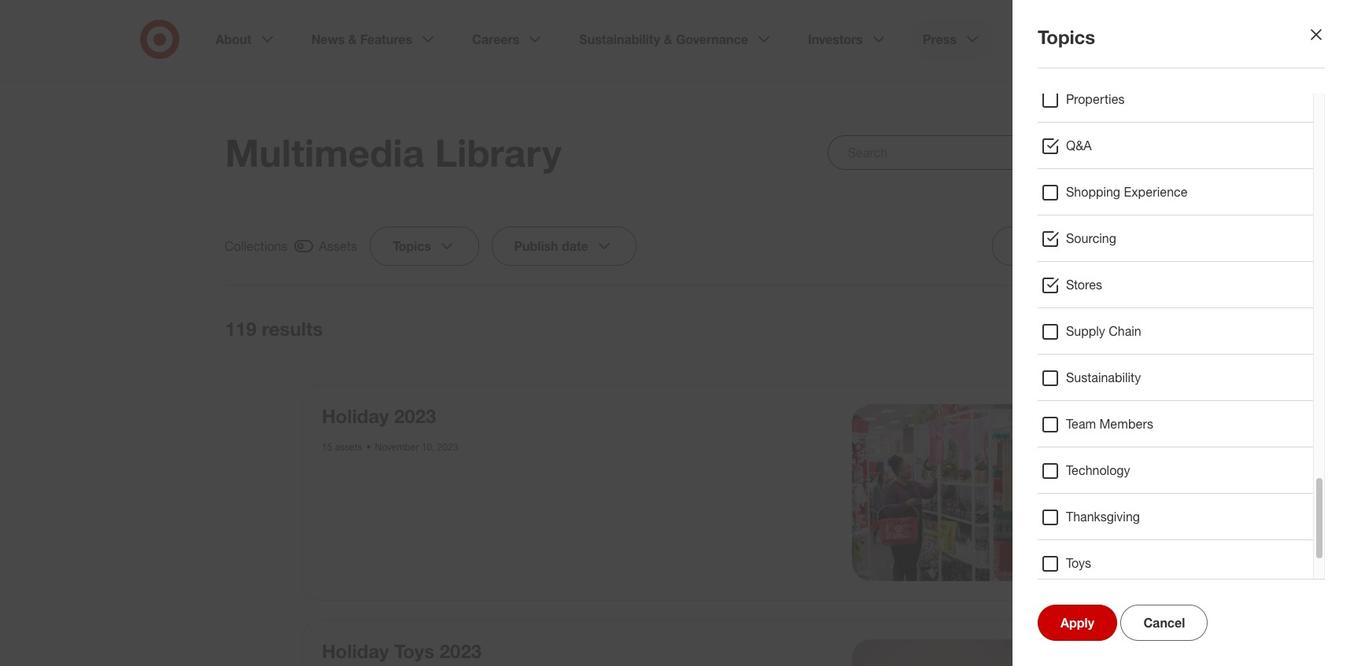 Task type: locate. For each thing, give the bounding box(es) containing it.
10,
[[422, 442, 435, 453]]

team
[[1066, 416, 1096, 432]]

119
[[225, 317, 257, 341]]

technology
[[1066, 463, 1131, 478]]

topics dialog
[[0, 0, 1350, 667]]

sustainability
[[1066, 370, 1141, 386]]

topics right the assets
[[393, 238, 431, 254]]

supply
[[1066, 323, 1106, 339]]

119 results
[[225, 317, 323, 341]]

0 horizontal spatial toys
[[394, 639, 434, 663]]

topics inside topics 'button'
[[393, 238, 431, 254]]

1 vertical spatial 2023
[[437, 442, 458, 453]]

multimedia
[[225, 130, 424, 176]]

0 vertical spatial topics
[[1038, 25, 1096, 49]]

None checkbox
[[225, 236, 357, 257], [1056, 317, 1125, 341], [225, 236, 357, 257], [1056, 317, 1125, 341]]

holiday toys 2023 link
[[322, 639, 482, 663]]

15 assets
[[322, 442, 362, 453]]

Q&A checkbox
[[1041, 137, 1060, 156]]

1 vertical spatial holiday
[[322, 639, 389, 663]]

1 horizontal spatial topics
[[1038, 25, 1096, 49]]

1 horizontal spatial toys
[[1066, 556, 1092, 571]]

cancel
[[1144, 615, 1186, 631]]

1 holiday from the top
[[322, 405, 389, 428]]

assets
[[335, 442, 362, 453]]

collections
[[225, 238, 288, 254]]

stores
[[1066, 277, 1103, 293]]

publish
[[515, 238, 559, 254]]

results
[[262, 317, 323, 341]]

2023
[[394, 405, 436, 428], [437, 442, 458, 453], [440, 639, 482, 663]]

Supply Chain checkbox
[[1041, 323, 1060, 342]]

apply
[[1061, 615, 1095, 631]]

2 vertical spatial 2023
[[440, 639, 482, 663]]

shopping experience
[[1066, 184, 1188, 200]]

publish date
[[515, 238, 589, 254]]

november 10, 2023
[[375, 442, 458, 453]]

topics inside dialog
[[1038, 25, 1096, 49]]

0 horizontal spatial topics
[[393, 238, 431, 254]]

Team Members checkbox
[[1041, 416, 1060, 434]]

0 vertical spatial holiday
[[322, 405, 389, 428]]

members
[[1100, 416, 1154, 432]]

toys
[[1066, 556, 1092, 571], [394, 639, 434, 663]]

sourcing
[[1066, 231, 1117, 246]]

experience
[[1124, 184, 1188, 200]]

holiday for holiday toys 2023
[[322, 639, 389, 663]]

holiday
[[322, 405, 389, 428], [322, 639, 389, 663]]

topics
[[1038, 25, 1096, 49], [393, 238, 431, 254]]

holiday toys 2023
[[322, 639, 482, 663]]

Search search field
[[828, 135, 1125, 170]]

topics up properties checkbox
[[1038, 25, 1096, 49]]

1 vertical spatial topics
[[393, 238, 431, 254]]

properties
[[1066, 91, 1125, 107]]

0 vertical spatial toys
[[1066, 556, 1092, 571]]

2023 for toys
[[440, 639, 482, 663]]

2 holiday from the top
[[322, 639, 389, 663]]



Task type: vqa. For each thing, say whether or not it's contained in the screenshot.
15 assets
yes



Task type: describe. For each thing, give the bounding box(es) containing it.
library
[[435, 130, 562, 176]]

Thanksgiving checkbox
[[1041, 508, 1060, 527]]

publish date button
[[492, 227, 637, 266]]

holiday for holiday 2023
[[322, 405, 389, 428]]

apply button
[[1038, 605, 1118, 641]]

chain
[[1109, 323, 1142, 339]]

Shopping Experience checkbox
[[1041, 183, 1060, 202]]

holiday 2023
[[322, 405, 436, 428]]

supply chain
[[1066, 323, 1142, 339]]

Toys checkbox
[[1041, 555, 1060, 574]]

thanksgiving
[[1066, 509, 1140, 525]]

q&a
[[1066, 138, 1092, 153]]

Sustainability checkbox
[[1041, 369, 1060, 388]]

a guest carrying a red target basket browses colorful holiday displays. image
[[852, 405, 1029, 581]]

checked image
[[294, 237, 313, 256]]

1 vertical spatial toys
[[394, 639, 434, 663]]

Stores checkbox
[[1041, 276, 1060, 295]]

assets
[[320, 238, 357, 254]]

Properties checkbox
[[1041, 91, 1060, 109]]

november
[[375, 442, 419, 453]]

team members
[[1066, 416, 1154, 432]]

cancel button
[[1121, 605, 1208, 641]]

multimedia library
[[225, 130, 562, 176]]

topics button
[[370, 227, 479, 266]]

Technology checkbox
[[1041, 462, 1060, 481]]

15
[[322, 442, 332, 453]]

toys inside the topics dialog
[[1066, 556, 1092, 571]]

shopping
[[1066, 184, 1121, 200]]

0 vertical spatial 2023
[[394, 405, 436, 428]]

Sourcing checkbox
[[1041, 230, 1060, 249]]

holiday 2023 link
[[322, 405, 436, 428]]

2023 for 10,
[[437, 442, 458, 453]]

unchecked image
[[1081, 320, 1100, 338]]

date
[[562, 238, 589, 254]]



